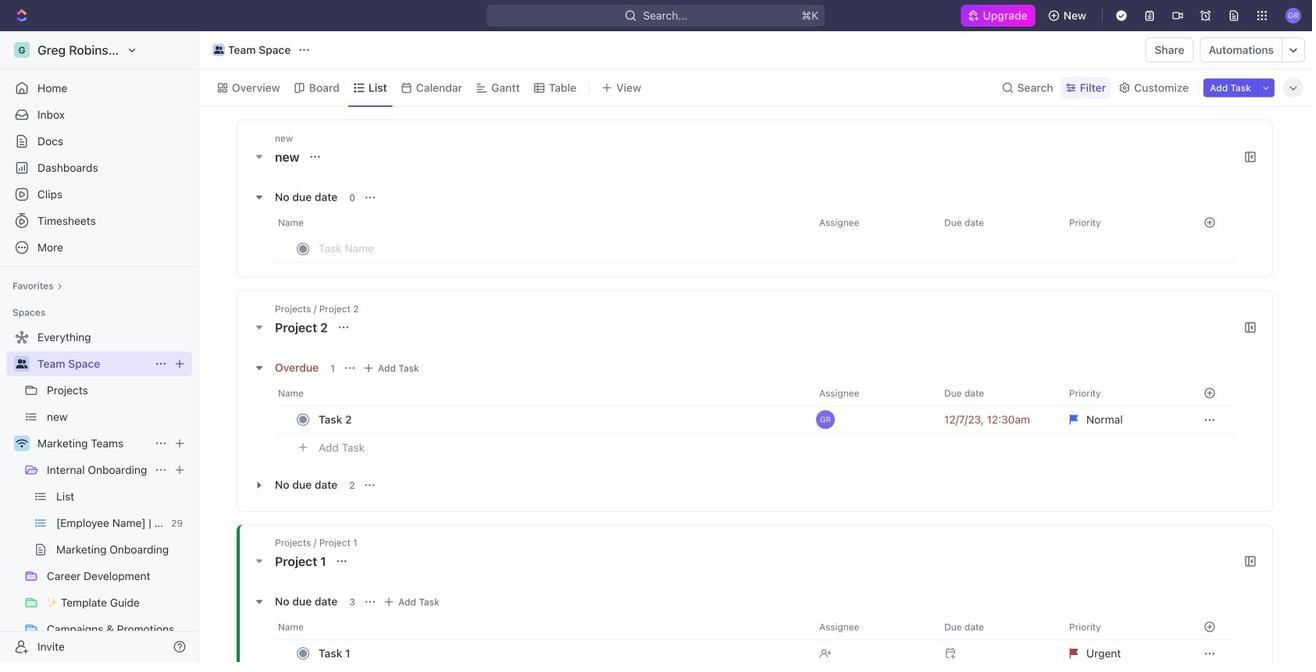 Task type: describe. For each thing, give the bounding box(es) containing it.
1 horizontal spatial user group image
[[214, 46, 224, 54]]

greg robinson's workspace, , element
[[14, 42, 30, 58]]

sidebar navigation
[[0, 31, 202, 662]]

Task Name text field
[[319, 236, 775, 261]]

tree inside sidebar navigation
[[6, 325, 192, 662]]



Task type: locate. For each thing, give the bounding box(es) containing it.
wifi image
[[16, 439, 28, 448]]

0 vertical spatial user group image
[[214, 46, 224, 54]]

1 vertical spatial user group image
[[16, 359, 28, 369]]

user group image
[[214, 46, 224, 54], [16, 359, 28, 369]]

user group image inside sidebar navigation
[[16, 359, 28, 369]]

tree
[[6, 325, 192, 662]]

0 horizontal spatial user group image
[[16, 359, 28, 369]]



Task type: vqa. For each thing, say whether or not it's contained in the screenshot.
the Sidebar navigation
yes



